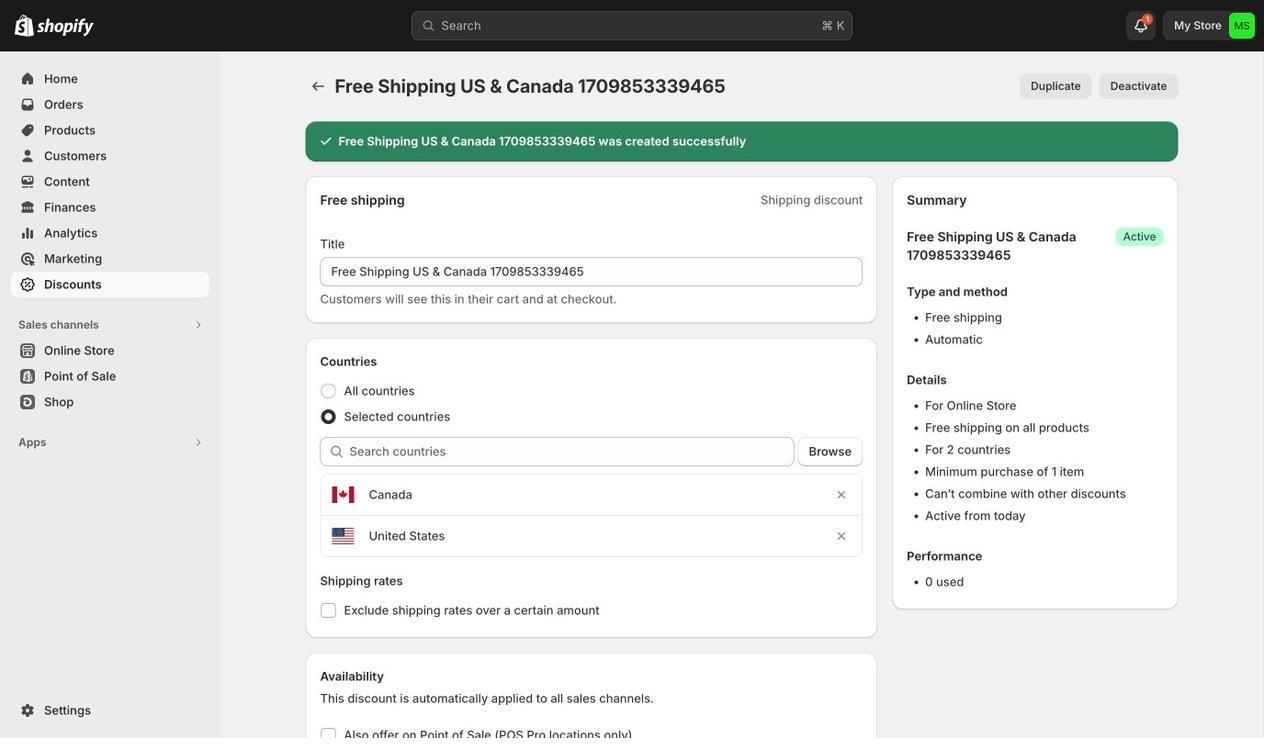 Task type: describe. For each thing, give the bounding box(es) containing it.
1 horizontal spatial shopify image
[[37, 18, 94, 37]]

my store image
[[1229, 13, 1255, 39]]

Search countries text field
[[350, 437, 794, 467]]

0 horizontal spatial shopify image
[[15, 14, 34, 37]]



Task type: vqa. For each thing, say whether or not it's contained in the screenshot.
the left shopify image
yes



Task type: locate. For each thing, give the bounding box(es) containing it.
shopify image
[[15, 14, 34, 37], [37, 18, 94, 37]]

None text field
[[320, 257, 863, 287]]



